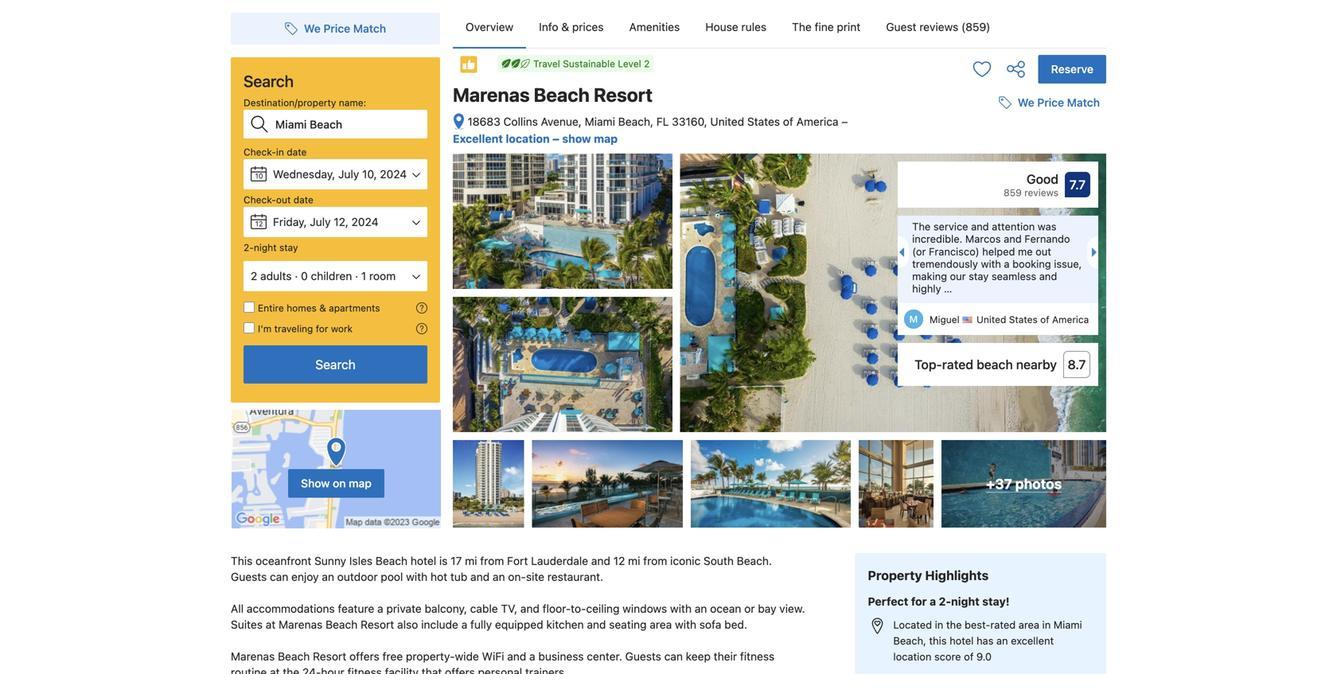 Task type: locate. For each thing, give the bounding box(es) containing it.
12
[[255, 220, 263, 228], [614, 555, 625, 568]]

0 horizontal spatial mi
[[465, 555, 477, 568]]

0 vertical spatial united
[[711, 115, 745, 128]]

2024
[[380, 168, 407, 181], [352, 215, 379, 229]]

marenas
[[453, 84, 530, 106], [279, 618, 323, 632], [231, 650, 275, 663]]

date for check-in date
[[287, 147, 307, 158]]

area down windows
[[650, 618, 672, 632]]

Where are you going? field
[[269, 110, 428, 139]]

check- for in
[[244, 147, 276, 158]]

fitness
[[741, 650, 775, 663], [348, 666, 382, 675]]

rated inside located in the best-rated area in miami beach, this hotel has an excellent location score of 9.0
[[991, 619, 1016, 631]]

july for 10,
[[338, 168, 359, 181]]

with left 'hot'
[[406, 571, 428, 584]]

0 vertical spatial america
[[797, 115, 839, 128]]

1 vertical spatial location
[[894, 651, 932, 663]]

1 vertical spatial 12
[[614, 555, 625, 568]]

beach, left fl
[[619, 115, 654, 128]]

mi right 17
[[465, 555, 477, 568]]

beach.
[[737, 555, 772, 568]]

avenue,
[[541, 115, 582, 128]]

2 adults · 0 children · 1 room
[[251, 270, 396, 283]]

0 vertical spatial resort
[[594, 84, 653, 106]]

0 horizontal spatial guests
[[231, 571, 267, 584]]

1 vertical spatial at
[[270, 666, 280, 675]]

12 up 2-night stay
[[255, 220, 263, 228]]

top-rated beach nearby element
[[906, 355, 1058, 374]]

1 vertical spatial the
[[283, 666, 300, 675]]

2 horizontal spatial in
[[1043, 619, 1051, 631]]

at
[[266, 618, 276, 632], [270, 666, 280, 675]]

in up excellent
[[1043, 619, 1051, 631]]

the for the fine print
[[792, 20, 812, 33]]

17
[[451, 555, 462, 568]]

hotel inside this oceanfront sunny isles beach hotel is 17 mi from fort lauderdale and 12 mi from iconic south beach. guests can enjoy an outdoor pool with hot tub and an on-site restaurant. all accommodations feature a private balcony, cable tv, and floor-to-ceiling windows with an ocean or bay view. suites at marenas beach resort also include a fully equipped kitchen and seating area with sofa bed. marenas beach resort offers free property-wide wifi and a business center. guests can keep their fitness routine at the 24-hour fitness facility that offers personal trai
[[411, 555, 437, 568]]

miami up excellent
[[1054, 619, 1083, 631]]

we price match down reserve button
[[1018, 96, 1101, 109]]

guests
[[231, 571, 267, 584], [626, 650, 662, 663]]

2 right the level
[[644, 58, 650, 69]]

0 vertical spatial july
[[338, 168, 359, 181]]

show
[[562, 132, 591, 146]]

1 vertical spatial beach,
[[894, 635, 927, 647]]

miami up show
[[585, 115, 616, 128]]

0 horizontal spatial the
[[792, 20, 812, 33]]

night up best-
[[952, 595, 980, 608]]

an right has
[[997, 635, 1009, 647]]

the left 24-
[[283, 666, 300, 675]]

marenas up the routine
[[231, 650, 275, 663]]

0 horizontal spatial reviews
[[920, 20, 959, 33]]

we'll show you stays where you can have the entire place to yourself image
[[416, 303, 428, 314], [416, 303, 428, 314]]

search down work
[[316, 357, 356, 372]]

1 vertical spatial reviews
[[1025, 187, 1059, 198]]

fitness right the hour
[[348, 666, 382, 675]]

site
[[526, 571, 545, 584]]

0 vertical spatial date
[[287, 147, 307, 158]]

12,
[[334, 215, 349, 229]]

1
[[361, 270, 367, 283]]

destination/property
[[244, 97, 336, 108]]

july left 10,
[[338, 168, 359, 181]]

1 vertical spatial can
[[665, 650, 683, 663]]

1 horizontal spatial from
[[644, 555, 668, 568]]

out inside the service and attention was incredible. marcos and fernando (or francisco) helped me out tremendously with a booking issue, making our stay seamless and highly …
[[1036, 246, 1052, 257]]

july left '12,'
[[310, 215, 331, 229]]

0 horizontal spatial price
[[324, 22, 351, 35]]

1 vertical spatial marenas
[[279, 618, 323, 632]]

0 horizontal spatial out
[[276, 194, 291, 205]]

(or
[[913, 246, 927, 257]]

in up wednesday,
[[276, 147, 284, 158]]

date for check-out date
[[294, 194, 314, 205]]

date
[[287, 147, 307, 158], [294, 194, 314, 205]]

united
[[711, 115, 745, 128], [977, 314, 1007, 325]]

1 horizontal spatial location
[[894, 651, 932, 663]]

tv,
[[501, 603, 518, 616]]

map right on
[[349, 477, 372, 490]]

2 horizontal spatial of
[[1041, 314, 1050, 325]]

out
[[276, 194, 291, 205], [1036, 246, 1052, 257]]

area
[[650, 618, 672, 632], [1019, 619, 1040, 631]]

1 horizontal spatial 2-
[[939, 595, 952, 608]]

can
[[270, 571, 289, 584], [665, 650, 683, 663]]

1 vertical spatial night
[[952, 595, 980, 608]]

map inside search section
[[349, 477, 372, 490]]

0 horizontal spatial 2-
[[244, 242, 254, 253]]

facility
[[385, 666, 419, 675]]

rated left beach
[[943, 357, 974, 372]]

location
[[506, 132, 550, 146], [894, 651, 932, 663]]

0 vertical spatial check-
[[244, 147, 276, 158]]

location down this
[[894, 651, 932, 663]]

with down 'helped'
[[982, 258, 1002, 270]]

resort
[[594, 84, 653, 106], [361, 618, 394, 632], [313, 650, 347, 663]]

1 horizontal spatial can
[[665, 650, 683, 663]]

1 horizontal spatial united
[[977, 314, 1007, 325]]

at right suites
[[266, 618, 276, 632]]

an left "on-"
[[493, 571, 505, 584]]

work
[[331, 323, 353, 334]]

1 vertical spatial we price match button
[[993, 89, 1107, 117]]

fitness right the their
[[741, 650, 775, 663]]

0 horizontal spatial area
[[650, 618, 672, 632]]

mi up windows
[[628, 555, 641, 568]]

1 horizontal spatial match
[[1068, 96, 1101, 109]]

0 horizontal spatial stay
[[280, 242, 298, 253]]

0 vertical spatial stay
[[280, 242, 298, 253]]

0 horizontal spatial resort
[[313, 650, 347, 663]]

we price match inside search section
[[304, 22, 386, 35]]

a
[[1005, 258, 1010, 270], [930, 595, 937, 608], [378, 603, 384, 616], [462, 618, 468, 632], [530, 650, 536, 663]]

can left keep
[[665, 650, 683, 663]]

1 vertical spatial hotel
[[950, 635, 974, 647]]

& right info
[[562, 20, 570, 33]]

2- down check-out date
[[244, 242, 254, 253]]

&
[[562, 20, 570, 33], [320, 303, 326, 314]]

1 vertical spatial july
[[310, 215, 331, 229]]

stay right our
[[969, 270, 989, 282]]

12 up ceiling
[[614, 555, 625, 568]]

we up good
[[1018, 96, 1035, 109]]

hotel up score
[[950, 635, 974, 647]]

resort down feature
[[361, 618, 394, 632]]

2024 right 10,
[[380, 168, 407, 181]]

from
[[480, 555, 504, 568], [644, 555, 668, 568]]

0 vertical spatial price
[[324, 22, 351, 35]]

for
[[316, 323, 328, 334], [912, 595, 927, 608]]

0 horizontal spatial –
[[553, 132, 560, 146]]

out inside search section
[[276, 194, 291, 205]]

1 vertical spatial states
[[1010, 314, 1038, 325]]

in inside search section
[[276, 147, 284, 158]]

from left fort
[[480, 555, 504, 568]]

0 vertical spatial states
[[748, 115, 780, 128]]

a down property highlights
[[930, 595, 937, 608]]

0 horizontal spatial states
[[748, 115, 780, 128]]

1 horizontal spatial price
[[1038, 96, 1065, 109]]

match down reserve button
[[1068, 96, 1101, 109]]

we up 'destination/property name:'
[[304, 22, 321, 35]]

a up seamless in the top of the page
[[1005, 258, 1010, 270]]

info
[[539, 20, 559, 33]]

bed.
[[725, 618, 748, 632]]

0 horizontal spatial in
[[276, 147, 284, 158]]

view.
[[780, 603, 806, 616]]

sunny
[[315, 555, 346, 568]]

& right homes
[[320, 303, 326, 314]]

stay inside the service and attention was incredible. marcos and fernando (or francisco) helped me out tremendously with a booking issue, making our stay seamless and highly …
[[969, 270, 989, 282]]

1 vertical spatial of
[[1041, 314, 1050, 325]]

in up this
[[935, 619, 944, 631]]

equipped
[[495, 618, 544, 632]]

0 vertical spatial marenas
[[453, 84, 530, 106]]

location inside located in the best-rated area in miami beach, this hotel has an excellent location score of 9.0
[[894, 651, 932, 663]]

check- down 10
[[244, 194, 276, 205]]

resort down the level
[[594, 84, 653, 106]]

children
[[311, 270, 352, 283]]

0 vertical spatial search
[[244, 72, 294, 90]]

price up 'name:'
[[324, 22, 351, 35]]

perfect for a 2-night stay!
[[868, 595, 1010, 608]]

1 check- from the top
[[244, 147, 276, 158]]

offers
[[350, 650, 380, 663], [445, 666, 475, 675]]

price down reserve button
[[1038, 96, 1065, 109]]

we price match up 'name:'
[[304, 22, 386, 35]]

0 horizontal spatial ·
[[295, 270, 298, 283]]

hotel left is
[[411, 555, 437, 568]]

0 vertical spatial we price match button
[[279, 14, 393, 43]]

area up excellent
[[1019, 619, 1040, 631]]

map inside 18683 collins avenue, miami beach, fl 33160, united states of america – excellent location – show map
[[594, 132, 618, 146]]

bay
[[758, 603, 777, 616]]

· left the "1"
[[355, 270, 358, 283]]

stay down friday,
[[280, 242, 298, 253]]

tub
[[451, 571, 468, 584]]

lauderdale
[[531, 555, 589, 568]]

1 vertical spatial price
[[1038, 96, 1065, 109]]

2- down highlights
[[939, 595, 952, 608]]

oceanfront
[[256, 555, 312, 568]]

0 horizontal spatial 2
[[251, 270, 257, 283]]

fl
[[657, 115, 669, 128]]

8.7 element
[[1064, 351, 1091, 378]]

states
[[748, 115, 780, 128], [1010, 314, 1038, 325]]

offers left free
[[350, 650, 380, 663]]

the inside this oceanfront sunny isles beach hotel is 17 mi from fort lauderdale and 12 mi from iconic south beach. guests can enjoy an outdoor pool with hot tub and an on-site restaurant. all accommodations feature a private balcony, cable tv, and floor-to-ceiling windows with an ocean or bay view. suites at marenas beach resort also include a fully equipped kitchen and seating area with sofa bed. marenas beach resort offers free property-wide wifi and a business center. guests can keep their fitness routine at the 24-hour fitness facility that offers personal trai
[[283, 666, 300, 675]]

0 horizontal spatial 12
[[255, 220, 263, 228]]

price
[[324, 22, 351, 35], [1038, 96, 1065, 109]]

rated up has
[[991, 619, 1016, 631]]

1 horizontal spatial night
[[952, 595, 980, 608]]

1 horizontal spatial map
[[594, 132, 618, 146]]

out up friday,
[[276, 194, 291, 205]]

2 vertical spatial of
[[964, 651, 974, 663]]

1 vertical spatial rated
[[991, 619, 1016, 631]]

stay
[[280, 242, 298, 253], [969, 270, 989, 282]]

outdoor
[[337, 571, 378, 584]]

1 horizontal spatial &
[[562, 20, 570, 33]]

can down oceanfront
[[270, 571, 289, 584]]

an inside located in the best-rated area in miami beach, this hotel has an excellent location score of 9.0
[[997, 635, 1009, 647]]

isles
[[349, 555, 373, 568]]

beach, inside 18683 collins avenue, miami beach, fl 33160, united states of america – excellent location – show map
[[619, 115, 654, 128]]

0 horizontal spatial search
[[244, 72, 294, 90]]

12 inside this oceanfront sunny isles beach hotel is 17 mi from fort lauderdale and 12 mi from iconic south beach. guests can enjoy an outdoor pool with hot tub and an on-site restaurant. all accommodations feature a private balcony, cable tv, and floor-to-ceiling windows with an ocean or bay view. suites at marenas beach resort also include a fully equipped kitchen and seating area with sofa bed. marenas beach resort offers free property-wide wifi and a business center. guests can keep their fitness routine at the 24-hour fitness facility that offers personal trai
[[614, 555, 625, 568]]

miami inside 18683 collins avenue, miami beach, fl 33160, united states of america – excellent location – show map
[[585, 115, 616, 128]]

0 vertical spatial location
[[506, 132, 550, 146]]

0 vertical spatial the
[[947, 619, 962, 631]]

0 vertical spatial 2024
[[380, 168, 407, 181]]

house
[[706, 20, 739, 33]]

rated good element
[[906, 170, 1059, 189]]

sofa
[[700, 618, 722, 632]]

2 check- from the top
[[244, 194, 276, 205]]

1 horizontal spatial the
[[947, 619, 962, 631]]

0 horizontal spatial marenas
[[231, 650, 275, 663]]

with inside the service and attention was incredible. marcos and fernando (or francisco) helped me out tremendously with a booking issue, making our stay seamless and highly …
[[982, 258, 1002, 270]]

date down wednesday,
[[294, 194, 314, 205]]

0 vertical spatial can
[[270, 571, 289, 584]]

0 vertical spatial miami
[[585, 115, 616, 128]]

suites
[[231, 618, 263, 632]]

1 vertical spatial check-
[[244, 194, 276, 205]]

2024 right '12,'
[[352, 215, 379, 229]]

search inside button
[[316, 357, 356, 372]]

floor-
[[543, 603, 571, 616]]

+37
[[987, 476, 1013, 492]]

1 vertical spatial out
[[1036, 246, 1052, 257]]

12 inside search section
[[255, 220, 263, 228]]

map right show
[[594, 132, 618, 146]]

the inside the fine print link
[[792, 20, 812, 33]]

0 vertical spatial night
[[254, 242, 277, 253]]

and up restaurant.
[[592, 555, 611, 568]]

states right 33160, at the right top of page
[[748, 115, 780, 128]]

search up destination/property
[[244, 72, 294, 90]]

the for the service and attention was incredible. marcos and fernando (or francisco) helped me out tremendously with a booking issue, making our stay seamless and highly …
[[913, 221, 931, 233]]

we price match button down reserve button
[[993, 89, 1107, 117]]

0 vertical spatial 2
[[644, 58, 650, 69]]

room
[[370, 270, 396, 283]]

the inside the service and attention was incredible. marcos and fernando (or francisco) helped me out tremendously with a booking issue, making our stay seamless and highly …
[[913, 221, 931, 233]]

1 vertical spatial 2
[[251, 270, 257, 283]]

0 vertical spatial map
[[594, 132, 618, 146]]

guests down this
[[231, 571, 267, 584]]

beach up avenue,
[[534, 84, 590, 106]]

issue,
[[1055, 258, 1083, 270]]

balcony,
[[425, 603, 467, 616]]

united inside 18683 collins avenue, miami beach, fl 33160, united states of america – excellent location – show map
[[711, 115, 745, 128]]

friday,
[[273, 215, 307, 229]]

1 vertical spatial search
[[316, 357, 356, 372]]

next image
[[1093, 248, 1102, 257]]

0 vertical spatial hotel
[[411, 555, 437, 568]]

and down ceiling
[[587, 618, 606, 632]]

0 horizontal spatial match
[[353, 22, 386, 35]]

1 vertical spatial &
[[320, 303, 326, 314]]

reviews
[[920, 20, 959, 33], [1025, 187, 1059, 198]]

marenas down the accommodations on the bottom
[[279, 618, 323, 632]]

night up adults
[[254, 242, 277, 253]]

states down seamless in the top of the page
[[1010, 314, 1038, 325]]

offers down wide
[[445, 666, 475, 675]]

for inside search section
[[316, 323, 328, 334]]

location inside 18683 collins avenue, miami beach, fl 33160, united states of america – excellent location – show map
[[506, 132, 550, 146]]

check- up 10
[[244, 147, 276, 158]]

24-
[[303, 666, 321, 675]]

beach up pool at the bottom of the page
[[376, 555, 408, 568]]

wednesday, july 10, 2024
[[273, 168, 407, 181]]

stay!
[[983, 595, 1010, 608]]

we price match button up 'name:'
[[279, 14, 393, 43]]

0 horizontal spatial july
[[310, 215, 331, 229]]

2 left adults
[[251, 270, 257, 283]]

center.
[[587, 650, 623, 663]]

1 horizontal spatial july
[[338, 168, 359, 181]]

guests down "seating"
[[626, 650, 662, 663]]

and right tub
[[471, 571, 490, 584]]

this oceanfront sunny isles beach hotel is 17 mi from fort lauderdale and 12 mi from iconic south beach. guests can enjoy an outdoor pool with hot tub and an on-site restaurant. all accommodations feature a private balcony, cable tv, and floor-to-ceiling windows with an ocean or bay view. suites at marenas beach resort also include a fully equipped kitchen and seating area with sofa bed. marenas beach resort offers free property-wide wifi and a business center. guests can keep their fitness routine at the 24-hour fitness facility that offers personal trai
[[231, 555, 809, 675]]

night inside search section
[[254, 242, 277, 253]]

overview
[[466, 20, 514, 33]]

2-
[[244, 242, 254, 253], [939, 595, 952, 608]]

we price match
[[304, 22, 386, 35], [1018, 96, 1101, 109]]

0 horizontal spatial fitness
[[348, 666, 382, 675]]

marenas up 18683
[[453, 84, 530, 106]]

kitchen
[[547, 618, 584, 632]]

highlights
[[926, 568, 989, 583]]

info & prices link
[[527, 6, 617, 48]]

1 vertical spatial offers
[[445, 666, 475, 675]]

1 horizontal spatial we price match button
[[993, 89, 1107, 117]]

at right the routine
[[270, 666, 280, 675]]

top-
[[915, 357, 943, 372]]

0 vertical spatial rated
[[943, 357, 974, 372]]

in for check-
[[276, 147, 284, 158]]

united up beach
[[977, 314, 1007, 325]]

0 vertical spatial beach,
[[619, 115, 654, 128]]

0 vertical spatial match
[[353, 22, 386, 35]]

out down fernando
[[1036, 246, 1052, 257]]

good
[[1027, 172, 1059, 187]]

0 horizontal spatial from
[[480, 555, 504, 568]]

in for located
[[935, 619, 944, 631]]

cable
[[470, 603, 498, 616]]

america inside 18683 collins avenue, miami beach, fl 33160, united states of america – excellent location – show map
[[797, 115, 839, 128]]

an up sofa
[[695, 603, 707, 616]]

in
[[276, 147, 284, 158], [935, 619, 944, 631], [1043, 619, 1051, 631]]

the up this
[[947, 619, 962, 631]]

match up 'name:'
[[353, 22, 386, 35]]

0 vertical spatial we
[[304, 22, 321, 35]]

0 horizontal spatial the
[[283, 666, 300, 675]]

reserve button
[[1039, 55, 1107, 84]]

2024 for wednesday, july 10, 2024
[[380, 168, 407, 181]]

0 horizontal spatial america
[[797, 115, 839, 128]]

beach, inside located in the best-rated area in miami beach, this hotel has an excellent location score of 9.0
[[894, 635, 927, 647]]

the left fine
[[792, 20, 812, 33]]

also
[[397, 618, 418, 632]]

1 vertical spatial the
[[913, 221, 931, 233]]

pool
[[381, 571, 403, 584]]

of inside 18683 collins avenue, miami beach, fl 33160, united states of america – excellent location – show map
[[783, 115, 794, 128]]

property highlights
[[868, 568, 989, 583]]

area inside located in the best-rated area in miami beach, this hotel has an excellent location score of 9.0
[[1019, 619, 1040, 631]]

resort up the hour
[[313, 650, 347, 663]]

for left work
[[316, 323, 328, 334]]



Task type: describe. For each thing, give the bounding box(es) containing it.
match inside search section
[[353, 22, 386, 35]]

…
[[945, 283, 953, 295]]

the fine print
[[792, 20, 861, 33]]

1 horizontal spatial guests
[[626, 650, 662, 663]]

1 mi from the left
[[465, 555, 477, 568]]

beach up 24-
[[278, 650, 310, 663]]

1 horizontal spatial 2
[[644, 58, 650, 69]]

enjoy
[[292, 571, 319, 584]]

18683
[[468, 115, 501, 128]]

valign  initial image
[[460, 55, 479, 74]]

0
[[301, 270, 308, 283]]

(859)
[[962, 20, 991, 33]]

helped
[[983, 246, 1016, 257]]

beach down feature
[[326, 618, 358, 632]]

2 vertical spatial resort
[[313, 650, 347, 663]]

our
[[951, 270, 966, 282]]

windows
[[623, 603, 667, 616]]

hotel inside located in the best-rated area in miami beach, this hotel has an excellent location score of 9.0
[[950, 635, 974, 647]]

house rules
[[706, 20, 767, 33]]

beach
[[977, 357, 1014, 372]]

if you select this option, we'll show you popular business travel features like breakfast, wifi and free parking. image
[[416, 323, 428, 334]]

hour
[[321, 666, 345, 675]]

fine
[[815, 20, 834, 33]]

prices
[[573, 20, 604, 33]]

hot
[[431, 571, 448, 584]]

collins
[[504, 115, 538, 128]]

fully
[[471, 618, 492, 632]]

1 horizontal spatial marenas
[[279, 618, 323, 632]]

0 vertical spatial &
[[562, 20, 570, 33]]

1 vertical spatial 2-
[[939, 595, 952, 608]]

if you select this option, we'll show you popular business travel features like breakfast, wifi and free parking. image
[[416, 323, 428, 334]]

was
[[1038, 221, 1057, 233]]

seating
[[609, 618, 647, 632]]

1 from from the left
[[480, 555, 504, 568]]

miami inside located in the best-rated area in miami beach, this hotel has an excellent location score of 9.0
[[1054, 619, 1083, 631]]

a left fully
[[462, 618, 468, 632]]

include
[[421, 618, 459, 632]]

is
[[440, 555, 448, 568]]

2 adults · 0 children · 1 room button
[[244, 261, 428, 291]]

0 vertical spatial –
[[842, 115, 848, 128]]

property
[[868, 568, 923, 583]]

click to open map view image
[[453, 113, 465, 131]]

1 · from the left
[[295, 270, 298, 283]]

2 from from the left
[[644, 555, 668, 568]]

tremendously
[[913, 258, 979, 270]]

travel sustainable level 2
[[534, 58, 650, 69]]

reserve
[[1052, 63, 1094, 76]]

excellent location – show map button
[[453, 132, 618, 146]]

price inside search section
[[324, 22, 351, 35]]

this
[[930, 635, 947, 647]]

all
[[231, 603, 244, 616]]

with left sofa
[[675, 618, 697, 632]]

score
[[935, 651, 962, 663]]

marcos
[[966, 233, 1001, 245]]

check- for out
[[244, 194, 276, 205]]

highly
[[913, 283, 942, 295]]

a left private
[[378, 603, 384, 616]]

and down booking
[[1040, 270, 1058, 282]]

routine
[[231, 666, 267, 675]]

and down attention
[[1004, 233, 1022, 245]]

2 inside dropdown button
[[251, 270, 257, 283]]

wide
[[455, 650, 479, 663]]

fernando
[[1025, 233, 1071, 245]]

friday, july 12, 2024
[[273, 215, 379, 229]]

859
[[1004, 187, 1022, 198]]

1 vertical spatial fitness
[[348, 666, 382, 675]]

info & prices
[[539, 20, 604, 33]]

+37 photos link
[[942, 440, 1107, 528]]

guest reviews (859) link
[[874, 6, 1004, 48]]

excellent
[[453, 132, 503, 146]]

service
[[934, 221, 969, 233]]

1 horizontal spatial states
[[1010, 314, 1038, 325]]

keep
[[686, 650, 711, 663]]

0 vertical spatial reviews
[[920, 20, 959, 33]]

1 vertical spatial resort
[[361, 618, 394, 632]]

entire
[[258, 303, 284, 314]]

1 horizontal spatial offers
[[445, 666, 475, 675]]

0 horizontal spatial can
[[270, 571, 289, 584]]

scored 7.7 element
[[1066, 172, 1091, 198]]

marenas beach resort
[[453, 84, 653, 106]]

10,
[[362, 168, 377, 181]]

2- inside search section
[[244, 242, 254, 253]]

level
[[618, 58, 642, 69]]

destination/property name:
[[244, 97, 367, 108]]

a left the business
[[530, 650, 536, 663]]

8.7
[[1068, 357, 1087, 372]]

miguel
[[930, 314, 960, 325]]

we inside search section
[[304, 22, 321, 35]]

10
[[255, 172, 263, 180]]

fort
[[507, 555, 528, 568]]

18683 collins avenue, miami beach, fl 33160, united states of america – excellent location – show map
[[453, 115, 848, 146]]

with right windows
[[670, 603, 692, 616]]

7.7
[[1070, 177, 1086, 192]]

personal
[[478, 666, 523, 675]]

33160,
[[672, 115, 708, 128]]

2 · from the left
[[355, 270, 358, 283]]

booking
[[1013, 258, 1052, 270]]

property-
[[406, 650, 455, 663]]

apartments
[[329, 303, 380, 314]]

area inside this oceanfront sunny isles beach hotel is 17 mi from fort lauderdale and 12 mi from iconic south beach. guests can enjoy an outdoor pool with hot tub and an on-site restaurant. all accommodations feature a private balcony, cable tv, and floor-to-ceiling windows with an ocean or bay view. suites at marenas beach resort also include a fully equipped kitchen and seating area with sofa bed. marenas beach resort offers free property-wide wifi and a business center. guests can keep their fitness routine at the 24-hour fitness facility that offers personal trai
[[650, 618, 672, 632]]

good 859 reviews
[[1004, 172, 1059, 198]]

1 horizontal spatial we
[[1018, 96, 1035, 109]]

name:
[[339, 97, 367, 108]]

0 vertical spatial guests
[[231, 571, 267, 584]]

2024 for friday, july 12, 2024
[[352, 215, 379, 229]]

the service and attention was incredible. marcos and fernando (or francisco) helped me out tremendously with a booking issue, making our stay seamless and highly …
[[913, 221, 1083, 295]]

me
[[1019, 246, 1033, 257]]

print
[[837, 20, 861, 33]]

0 horizontal spatial we price match button
[[279, 14, 393, 43]]

& inside search section
[[320, 303, 326, 314]]

perfect
[[868, 595, 909, 608]]

photos
[[1016, 476, 1062, 492]]

july for 12,
[[310, 215, 331, 229]]

ceiling
[[586, 603, 620, 616]]

an down sunny
[[322, 571, 334, 584]]

1 vertical spatial america
[[1053, 314, 1090, 325]]

0 vertical spatial at
[[266, 618, 276, 632]]

2 vertical spatial marenas
[[231, 650, 275, 663]]

top-rated beach nearby
[[915, 357, 1058, 372]]

sustainable
[[563, 58, 616, 69]]

incredible.
[[913, 233, 963, 245]]

adults
[[260, 270, 292, 283]]

search section
[[225, 0, 447, 530]]

0 vertical spatial fitness
[[741, 650, 775, 663]]

of inside located in the best-rated area in miami beach, this hotel has an excellent location score of 9.0
[[964, 651, 974, 663]]

free
[[383, 650, 403, 663]]

2 mi from the left
[[628, 555, 641, 568]]

i'm
[[258, 323, 272, 334]]

1 vertical spatial united
[[977, 314, 1007, 325]]

attention
[[992, 221, 1035, 233]]

and up the marcos
[[972, 221, 990, 233]]

2 horizontal spatial marenas
[[453, 84, 530, 106]]

reviews inside good 859 reviews
[[1025, 187, 1059, 198]]

francisco)
[[929, 246, 980, 257]]

and up personal
[[508, 650, 527, 663]]

1 horizontal spatial for
[[912, 595, 927, 608]]

and up equipped
[[521, 603, 540, 616]]

1 vertical spatial –
[[553, 132, 560, 146]]

0 horizontal spatial offers
[[350, 650, 380, 663]]

previous image
[[895, 248, 905, 257]]

private
[[387, 603, 422, 616]]

stay inside search section
[[280, 242, 298, 253]]

2-night stay
[[244, 242, 298, 253]]

1 horizontal spatial we price match
[[1018, 96, 1101, 109]]

the inside located in the best-rated area in miami beach, this hotel has an excellent location score of 9.0
[[947, 619, 962, 631]]

feature
[[338, 603, 375, 616]]

overview link
[[453, 6, 527, 48]]

rules
[[742, 20, 767, 33]]

states inside 18683 collins avenue, miami beach, fl 33160, united states of america – excellent location – show map
[[748, 115, 780, 128]]

a inside the service and attention was incredible. marcos and fernando (or francisco) helped me out tremendously with a booking issue, making our stay seamless and highly …
[[1005, 258, 1010, 270]]

making
[[913, 270, 948, 282]]



Task type: vqa. For each thing, say whether or not it's contained in the screenshot.
Your account menu John Smith Genius Level 1 element
no



